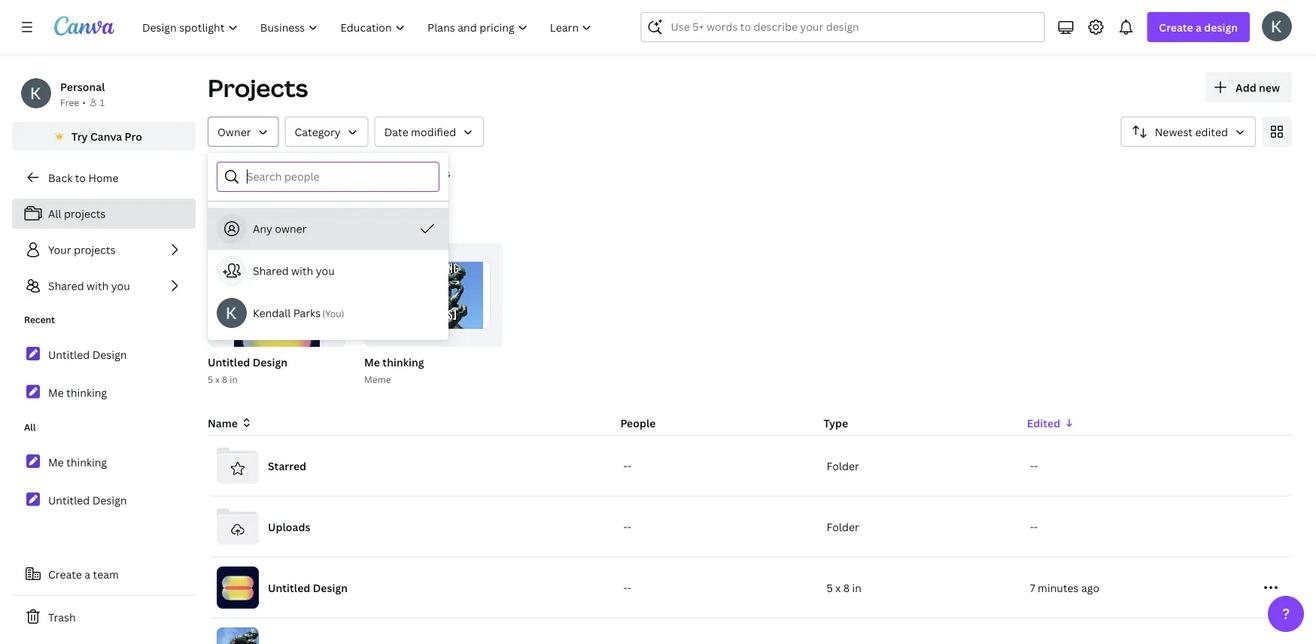 Task type: describe. For each thing, give the bounding box(es) containing it.
me inside me thinking meme
[[364, 355, 380, 369]]

back
[[48, 170, 72, 185]]

5 inside untitled design 5 x 8 in
[[208, 373, 213, 385]]

designs
[[338, 166, 378, 180]]

Date modified button
[[375, 117, 484, 147]]

create a design button
[[1147, 12, 1250, 42]]

x inside untitled design 5 x 8 in
[[215, 373, 220, 385]]

folder for starred
[[827, 459, 859, 473]]

2 untitled design link from the top
[[12, 484, 196, 516]]

8 inside untitled design 5 x 8 in
[[222, 373, 227, 385]]

shared with you for shared with you link
[[48, 279, 130, 293]]

design
[[1204, 20, 1238, 34]]

Sort by button
[[1121, 117, 1256, 147]]

folders button
[[257, 159, 308, 187]]

2 me thinking link from the top
[[12, 446, 196, 478]]

untitled design for 2nd the untitled design link
[[48, 493, 127, 507]]

a for design
[[1196, 20, 1202, 34]]

free •
[[60, 96, 86, 108]]

add new
[[1236, 80, 1280, 94]]

all projects link
[[12, 199, 196, 229]]

edited
[[1027, 416, 1061, 430]]

Owner button
[[208, 117, 279, 147]]

your projects link
[[12, 235, 196, 265]]

Search search field
[[671, 13, 1015, 41]]

2 vertical spatial thinking
[[66, 455, 107, 469]]

folders
[[263, 166, 302, 180]]

projects for your projects
[[74, 243, 116, 257]]

try
[[72, 129, 88, 143]]

date
[[384, 125, 408, 139]]

back to home
[[48, 170, 119, 185]]

create a design
[[1159, 20, 1238, 34]]

2 vertical spatial untitled design
[[268, 581, 348, 595]]

•
[[82, 96, 86, 108]]

thinking inside me thinking meme
[[383, 355, 424, 369]]

kendall parks option
[[208, 292, 449, 334]]

shared for shared with you link
[[48, 279, 84, 293]]

uploads
[[268, 520, 310, 534]]

in inside untitled design 5 x 8 in
[[230, 373, 238, 385]]

with for shared with you link
[[87, 279, 109, 293]]

list containing me thinking
[[12, 446, 196, 516]]

projects for all projects
[[64, 207, 106, 221]]

any owner option
[[208, 208, 449, 250]]

all button
[[208, 159, 233, 187]]

meme
[[364, 373, 391, 385]]

a for team
[[85, 567, 90, 581]]

Category button
[[285, 117, 369, 147]]

people
[[620, 416, 656, 430]]

1 vertical spatial 5
[[827, 581, 833, 595]]

untitled design 5 x 8 in
[[208, 355, 287, 385]]

untitled design button
[[208, 353, 287, 372]]

create a team
[[48, 567, 119, 581]]

your projects
[[48, 243, 116, 257]]

owner
[[275, 222, 307, 236]]

home
[[88, 170, 119, 185]]

your
[[48, 243, 71, 257]]

add new button
[[1206, 72, 1292, 102]]

canva
[[90, 129, 122, 143]]

1 horizontal spatial 8
[[843, 581, 850, 595]]

minutes
[[1038, 581, 1079, 595]]

ago
[[1081, 581, 1100, 595]]

add
[[1236, 80, 1257, 94]]

kendall parks ( you )
[[253, 306, 344, 320]]

create for create a design
[[1159, 20, 1193, 34]]

1 vertical spatial in
[[852, 581, 862, 595]]

new
[[1259, 80, 1280, 94]]

images button
[[408, 159, 456, 187]]

untitled inside untitled design 5 x 8 in
[[208, 355, 250, 369]]



Task type: locate. For each thing, give the bounding box(es) containing it.
shared
[[253, 264, 289, 278], [48, 279, 84, 293]]

shared down your
[[48, 279, 84, 293]]

you down your projects link at the left top of the page
[[111, 279, 130, 293]]

1 vertical spatial recent
[[24, 313, 55, 326]]

folder for uploads
[[827, 520, 859, 534]]

all
[[214, 166, 227, 180], [48, 207, 61, 221], [24, 421, 36, 433]]

kendall parks image
[[1262, 11, 1292, 41]]

list containing untitled design
[[12, 339, 196, 409]]

modified
[[411, 125, 456, 139]]

pro
[[125, 129, 142, 143]]

folder down type
[[827, 459, 859, 473]]

untitled design up create a team
[[48, 493, 127, 507]]

you for shared with you link
[[111, 279, 130, 293]]

any owner button
[[208, 208, 449, 250]]

0 vertical spatial folder
[[827, 459, 859, 473]]

projects
[[208, 71, 308, 104]]

owner
[[217, 125, 251, 139]]

1 untitled design link from the top
[[12, 339, 196, 371]]

team
[[93, 567, 119, 581]]

(
[[322, 307, 325, 320]]

1 horizontal spatial you
[[316, 264, 335, 278]]

projects right your
[[74, 243, 116, 257]]

1 horizontal spatial recent
[[208, 207, 271, 231]]

1 horizontal spatial a
[[1196, 20, 1202, 34]]

try canva pro button
[[12, 122, 196, 151]]

8
[[222, 373, 227, 385], [843, 581, 850, 595]]

free
[[60, 96, 79, 108]]

1 horizontal spatial with
[[291, 264, 313, 278]]

create left design
[[1159, 20, 1193, 34]]

untitled design
[[48, 347, 127, 362], [48, 493, 127, 507], [268, 581, 348, 595]]

recent down shared with you link
[[24, 313, 55, 326]]

--
[[623, 459, 631, 473], [1030, 459, 1038, 473], [623, 520, 631, 534], [1030, 520, 1038, 534], [623, 581, 631, 595]]

edited button
[[1027, 415, 1218, 431]]

shared with you down your projects
[[48, 279, 130, 293]]

Search people search field
[[247, 163, 430, 191]]

untitled design link up create a team button
[[12, 484, 196, 516]]

untitled design for second the untitled design link from the bottom
[[48, 347, 127, 362]]

list box
[[208, 208, 449, 334]]

0 horizontal spatial you
[[111, 279, 130, 293]]

create inside dropdown button
[[1159, 20, 1193, 34]]

kendall
[[253, 306, 291, 320]]

create for create a team
[[48, 567, 82, 581]]

a inside dropdown button
[[1196, 20, 1202, 34]]

category
[[295, 125, 341, 139]]

0 vertical spatial a
[[1196, 20, 1202, 34]]

0 vertical spatial me thinking link
[[12, 377, 196, 409]]

type
[[824, 416, 848, 430]]

1 list from the top
[[12, 199, 196, 301]]

name
[[208, 416, 238, 430]]

me for 1st me thinking link from the top
[[48, 385, 64, 400]]

None search field
[[641, 12, 1045, 42]]

images
[[414, 166, 450, 180]]

with for "shared with you" button
[[291, 264, 313, 278]]

0 vertical spatial with
[[291, 264, 313, 278]]

1 vertical spatial shared
[[48, 279, 84, 293]]

all for all 'button'
[[214, 166, 227, 180]]

1 vertical spatial with
[[87, 279, 109, 293]]

1
[[100, 96, 105, 108]]

any owner
[[253, 222, 307, 236]]

0 vertical spatial x
[[215, 373, 220, 385]]

0 vertical spatial untitled design link
[[12, 339, 196, 371]]

untitled design link
[[12, 339, 196, 371], [12, 484, 196, 516]]

me thinking
[[48, 385, 107, 400], [48, 455, 107, 469]]

1 me thinking link from the top
[[12, 377, 196, 409]]

0 vertical spatial thinking
[[383, 355, 424, 369]]

0 vertical spatial untitled design
[[48, 347, 127, 362]]

you inside button
[[316, 264, 335, 278]]

you
[[325, 307, 341, 320]]

a left team
[[85, 567, 90, 581]]

designs button
[[332, 159, 384, 187]]

shared with you for "shared with you" button
[[253, 264, 335, 278]]

with up kendall parks ( you )
[[291, 264, 313, 278]]

1 vertical spatial all
[[48, 207, 61, 221]]

1 horizontal spatial shared
[[253, 264, 289, 278]]

0 horizontal spatial with
[[87, 279, 109, 293]]

1 vertical spatial projects
[[74, 243, 116, 257]]

5 x 8 in
[[827, 581, 862, 595]]

0 horizontal spatial 8
[[222, 373, 227, 385]]

0 horizontal spatial create
[[48, 567, 82, 581]]

me
[[364, 355, 380, 369], [48, 385, 64, 400], [48, 455, 64, 469]]

shared with you option
[[208, 250, 449, 292]]

0 vertical spatial me
[[364, 355, 380, 369]]

shared for "shared with you" button
[[253, 264, 289, 278]]

0 vertical spatial create
[[1159, 20, 1193, 34]]

any
[[253, 222, 272, 236]]

untitled design down shared with you link
[[48, 347, 127, 362]]

date modified
[[384, 125, 456, 139]]

0 horizontal spatial x
[[215, 373, 220, 385]]

me for first me thinking link from the bottom
[[48, 455, 64, 469]]

parks
[[293, 306, 321, 320]]

starred
[[268, 459, 306, 473]]

thinking
[[383, 355, 424, 369], [66, 385, 107, 400], [66, 455, 107, 469]]

0 horizontal spatial shared with you
[[48, 279, 130, 293]]

shared with you link
[[12, 271, 196, 301]]

1 vertical spatial untitled design
[[48, 493, 127, 507]]

2 vertical spatial all
[[24, 421, 36, 433]]

create inside button
[[48, 567, 82, 581]]

1 folder from the top
[[827, 459, 859, 473]]

untitled design down uploads
[[268, 581, 348, 595]]

0 vertical spatial me thinking
[[48, 385, 107, 400]]

create a team button
[[12, 559, 196, 589]]

edited
[[1195, 125, 1228, 139]]

2 me thinking from the top
[[48, 455, 107, 469]]

0 horizontal spatial shared
[[48, 279, 84, 293]]

with inside list
[[87, 279, 109, 293]]

1 vertical spatial me thinking
[[48, 455, 107, 469]]

top level navigation element
[[132, 12, 605, 42]]

1 horizontal spatial all
[[48, 207, 61, 221]]

trash
[[48, 610, 76, 624]]

1 me thinking from the top
[[48, 385, 107, 400]]

)
[[341, 307, 344, 320]]

2 folder from the top
[[827, 520, 859, 534]]

recent
[[208, 207, 271, 231], [24, 313, 55, 326]]

1 horizontal spatial in
[[852, 581, 862, 595]]

0 horizontal spatial a
[[85, 567, 90, 581]]

personal
[[60, 79, 105, 94]]

1 vertical spatial list
[[12, 339, 196, 409]]

create
[[1159, 20, 1193, 34], [48, 567, 82, 581]]

list box containing any owner
[[208, 208, 449, 334]]

shared up kendall
[[253, 264, 289, 278]]

1 horizontal spatial 5
[[827, 581, 833, 595]]

trash link
[[12, 602, 196, 632]]

newest edited
[[1155, 125, 1228, 139]]

shared with you inside button
[[253, 264, 335, 278]]

1 vertical spatial 8
[[843, 581, 850, 595]]

create left team
[[48, 567, 82, 581]]

7 minutes ago
[[1030, 581, 1100, 595]]

projects
[[64, 207, 106, 221], [74, 243, 116, 257]]

you
[[316, 264, 335, 278], [111, 279, 130, 293]]

2 list from the top
[[12, 339, 196, 409]]

1 vertical spatial shared with you
[[48, 279, 130, 293]]

2 vertical spatial list
[[12, 446, 196, 516]]

0 horizontal spatial in
[[230, 373, 238, 385]]

name button
[[208, 415, 253, 431]]

1 horizontal spatial x
[[836, 581, 841, 595]]

all inside 'button'
[[214, 166, 227, 180]]

2 vertical spatial me
[[48, 455, 64, 469]]

x
[[215, 373, 220, 385], [836, 581, 841, 595]]

1 horizontal spatial create
[[1159, 20, 1193, 34]]

1 vertical spatial you
[[111, 279, 130, 293]]

design
[[92, 347, 127, 362], [253, 355, 287, 369], [92, 493, 127, 507], [313, 581, 348, 595]]

1 vertical spatial folder
[[827, 520, 859, 534]]

list
[[12, 199, 196, 301], [12, 339, 196, 409], [12, 446, 196, 516]]

1 vertical spatial x
[[836, 581, 841, 595]]

1 vertical spatial me thinking link
[[12, 446, 196, 478]]

with down your projects link at the left top of the page
[[87, 279, 109, 293]]

1 vertical spatial me
[[48, 385, 64, 400]]

shared with you inside list
[[48, 279, 130, 293]]

2 horizontal spatial all
[[214, 166, 227, 180]]

a left design
[[1196, 20, 1202, 34]]

1 vertical spatial untitled design link
[[12, 484, 196, 516]]

shared inside button
[[253, 264, 289, 278]]

folder up 5 x 8 in
[[827, 520, 859, 534]]

0 vertical spatial shared
[[253, 264, 289, 278]]

to
[[75, 170, 86, 185]]

with inside button
[[291, 264, 313, 278]]

in
[[230, 373, 238, 385], [852, 581, 862, 595]]

0 horizontal spatial recent
[[24, 313, 55, 326]]

all projects
[[48, 207, 106, 221]]

you up kendall parks option
[[316, 264, 335, 278]]

0 vertical spatial shared with you
[[253, 264, 335, 278]]

3 list from the top
[[12, 446, 196, 516]]

1 vertical spatial thinking
[[66, 385, 107, 400]]

1 vertical spatial create
[[48, 567, 82, 581]]

back to home link
[[12, 163, 196, 193]]

a
[[1196, 20, 1202, 34], [85, 567, 90, 581]]

0 horizontal spatial all
[[24, 421, 36, 433]]

5
[[208, 373, 213, 385], [827, 581, 833, 595]]

0 vertical spatial list
[[12, 199, 196, 301]]

1 horizontal spatial shared with you
[[253, 264, 335, 278]]

shared with you down owner
[[253, 264, 335, 278]]

all for all projects
[[48, 207, 61, 221]]

projects down back to home
[[64, 207, 106, 221]]

folder
[[827, 459, 859, 473], [827, 520, 859, 534]]

shared with you
[[253, 264, 335, 278], [48, 279, 130, 293]]

untitled
[[48, 347, 90, 362], [208, 355, 250, 369], [48, 493, 90, 507], [268, 581, 310, 595]]

0 horizontal spatial 5
[[208, 373, 213, 385]]

7
[[1030, 581, 1035, 595]]

try canva pro
[[72, 129, 142, 143]]

shared with you button
[[208, 250, 449, 292]]

a inside button
[[85, 567, 90, 581]]

recent down all 'button'
[[208, 207, 271, 231]]

0 vertical spatial all
[[214, 166, 227, 180]]

0 vertical spatial in
[[230, 373, 238, 385]]

newest
[[1155, 125, 1193, 139]]

0 vertical spatial projects
[[64, 207, 106, 221]]

me thinking meme
[[364, 355, 424, 385]]

0 vertical spatial recent
[[208, 207, 271, 231]]

with
[[291, 264, 313, 278], [87, 279, 109, 293]]

list containing all projects
[[12, 199, 196, 301]]

me thinking button
[[364, 353, 424, 372]]

you for "shared with you" button
[[316, 264, 335, 278]]

0 vertical spatial 5
[[208, 373, 213, 385]]

1 vertical spatial a
[[85, 567, 90, 581]]

me thinking link
[[12, 377, 196, 409], [12, 446, 196, 478]]

0 vertical spatial you
[[316, 264, 335, 278]]

untitled design link down shared with you link
[[12, 339, 196, 371]]

0 vertical spatial 8
[[222, 373, 227, 385]]

design inside untitled design 5 x 8 in
[[253, 355, 287, 369]]



Task type: vqa. For each thing, say whether or not it's contained in the screenshot.
bottommost folder
yes



